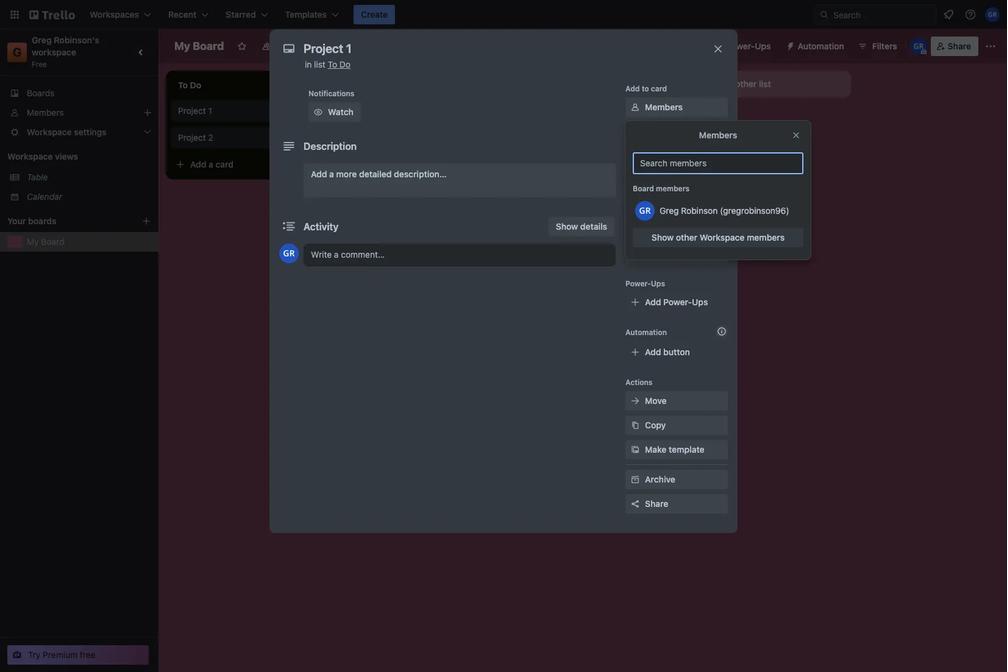 Task type: locate. For each thing, give the bounding box(es) containing it.
show menu image
[[985, 40, 997, 52]]

show up custom
[[652, 232, 674, 243]]

1 horizontal spatial a
[[329, 169, 334, 179]]

sm image for copy
[[629, 420, 642, 432]]

add for add power-ups
[[645, 297, 661, 307]]

0 horizontal spatial a
[[209, 159, 213, 170]]

try premium free
[[28, 650, 95, 661]]

filters
[[873, 41, 898, 51]]

card
[[651, 84, 667, 93], [216, 159, 234, 170]]

0 vertical spatial power-ups
[[727, 41, 771, 51]]

share button down archive "link"
[[626, 495, 728, 514]]

add button
[[645, 347, 690, 357]]

1 horizontal spatial members link
[[626, 98, 728, 117]]

in
[[305, 59, 312, 70]]

2 horizontal spatial members
[[699, 130, 738, 140]]

a for card
[[209, 159, 213, 170]]

sm image down actions
[[629, 395, 642, 407]]

0 horizontal spatial members link
[[0, 103, 159, 123]]

add power-ups
[[645, 297, 708, 307]]

board down boards
[[41, 237, 64, 247]]

add left "button"
[[645, 347, 661, 357]]

greg for greg robinson's workspace free
[[32, 35, 52, 45]]

another
[[726, 79, 757, 89]]

share for the right share button
[[948, 41, 972, 51]]

workspace up the in
[[277, 41, 321, 51]]

1 horizontal spatial ups
[[692, 297, 708, 307]]

greg up workspace
[[32, 35, 52, 45]]

add a more detailed description…
[[311, 169, 447, 179]]

move link
[[626, 392, 728, 411]]

members down boards
[[27, 107, 64, 118]]

power-
[[727, 41, 755, 51], [626, 279, 651, 288], [664, 297, 692, 307]]

watch
[[328, 107, 354, 117]]

a inside add a card button
[[209, 159, 213, 170]]

add for add to card
[[626, 84, 640, 93]]

board
[[193, 40, 224, 52], [633, 184, 654, 193], [41, 237, 64, 247]]

1 vertical spatial my board
[[27, 237, 64, 247]]

1 horizontal spatial share
[[948, 41, 972, 51]]

show other workspace members link
[[633, 228, 804, 248]]

show for show details
[[556, 221, 578, 232]]

sm image left make
[[629, 444, 642, 456]]

share button down 0 notifications image
[[931, 37, 979, 56]]

my board down boards
[[27, 237, 64, 247]]

boards
[[28, 216, 57, 226]]

archive link
[[626, 470, 728, 490]]

labels link
[[626, 122, 728, 141]]

0 vertical spatial project
[[178, 106, 206, 116]]

my board left star or unstar board icon
[[174, 40, 224, 52]]

sm image
[[312, 106, 324, 118], [629, 126, 642, 138], [629, 395, 642, 407], [629, 474, 642, 486]]

my inside my board link
[[27, 237, 39, 247]]

members up the labels
[[645, 102, 683, 112]]

create from template… image up the labels
[[659, 111, 668, 121]]

1 vertical spatial create from template… image
[[312, 160, 322, 170]]

description…
[[394, 169, 447, 179]]

to
[[642, 84, 649, 93]]

0 vertical spatial show
[[556, 221, 578, 232]]

add left to
[[626, 84, 640, 93]]

add for add another list
[[707, 79, 724, 89]]

card for add to card
[[651, 84, 667, 93]]

automation up add button
[[626, 328, 667, 337]]

project for project 1
[[178, 106, 206, 116]]

my left star or unstar board icon
[[174, 40, 190, 52]]

sm image
[[781, 37, 798, 54], [629, 101, 642, 113], [629, 150, 642, 162], [629, 223, 642, 235], [629, 420, 642, 432], [629, 444, 642, 456]]

list right the in
[[314, 59, 326, 70]]

share left show menu icon in the top of the page
[[948, 41, 972, 51]]

board left star or unstar board icon
[[193, 40, 224, 52]]

workspace down greg robinson (gregrobinson96)
[[700, 232, 745, 243]]

0 horizontal spatial power-
[[626, 279, 651, 288]]

greg inside greg robinson's workspace free
[[32, 35, 52, 45]]

sm image inside copy link
[[629, 420, 642, 432]]

sm image left cover
[[629, 223, 642, 235]]

0 vertical spatial my
[[174, 40, 190, 52]]

a down 2
[[209, 159, 213, 170]]

1 vertical spatial ups
[[651, 279, 665, 288]]

project left 1
[[178, 106, 206, 116]]

0 vertical spatial members
[[656, 184, 690, 193]]

do
[[340, 59, 351, 70]]

members link down boards
[[0, 103, 159, 123]]

members up search members text field
[[699, 130, 738, 140]]

my down your boards
[[27, 237, 39, 247]]

1 vertical spatial share
[[645, 499, 669, 509]]

0 horizontal spatial share
[[645, 499, 669, 509]]

card down 'project 2' link
[[216, 159, 234, 170]]

create from template… image down description
[[312, 160, 322, 170]]

add down custom
[[645, 297, 661, 307]]

checklist
[[645, 151, 683, 161]]

1 project from the top
[[178, 106, 206, 116]]

attachment
[[645, 199, 692, 210]]

1 horizontal spatial list
[[759, 79, 771, 89]]

add for add a card
[[190, 159, 206, 170]]

1 horizontal spatial card
[[651, 84, 667, 93]]

boards link
[[0, 84, 159, 103]]

1 vertical spatial automation
[[626, 328, 667, 337]]

1 horizontal spatial workspace
[[277, 41, 321, 51]]

share for the left share button
[[645, 499, 669, 509]]

0 horizontal spatial members
[[656, 184, 690, 193]]

1 vertical spatial power-ups
[[626, 279, 665, 288]]

share button
[[931, 37, 979, 56], [626, 495, 728, 514]]

sm image inside members link
[[629, 101, 642, 113]]

workspace visible button
[[255, 37, 357, 56]]

1 vertical spatial card
[[216, 159, 234, 170]]

0 horizontal spatial show
[[556, 221, 578, 232]]

greg robinson's workspace free
[[32, 35, 102, 69]]

my board link
[[27, 236, 151, 248]]

project left 2
[[178, 132, 206, 143]]

0 vertical spatial power-
[[727, 41, 755, 51]]

0 vertical spatial list
[[314, 59, 326, 70]]

a left more
[[329, 169, 334, 179]]

card right to
[[651, 84, 667, 93]]

ups down fields
[[692, 297, 708, 307]]

add left another
[[707, 79, 724, 89]]

views
[[55, 151, 78, 162]]

sm image left watch
[[312, 106, 324, 118]]

power-ups down custom
[[626, 279, 665, 288]]

sm image left the labels
[[629, 126, 642, 138]]

1 horizontal spatial my
[[174, 40, 190, 52]]

card inside button
[[216, 159, 234, 170]]

0 vertical spatial workspace
[[277, 41, 321, 51]]

1 horizontal spatial my board
[[174, 40, 224, 52]]

sm image inside 'watch' button
[[312, 106, 324, 118]]

0 horizontal spatial create from template… image
[[312, 160, 322, 170]]

0 vertical spatial card
[[651, 84, 667, 93]]

0 vertical spatial create from template… image
[[659, 111, 668, 121]]

sm image left archive
[[629, 474, 642, 486]]

2
[[208, 132, 213, 143]]

2 vertical spatial workspace
[[700, 232, 745, 243]]

members link up labels link
[[626, 98, 728, 117]]

sm image up add another list button
[[781, 37, 798, 54]]

0 horizontal spatial card
[[216, 159, 234, 170]]

workspace visible
[[277, 41, 350, 51]]

open information menu image
[[965, 9, 977, 21]]

sm image inside move "link"
[[629, 395, 642, 407]]

1 horizontal spatial automation
[[798, 41, 845, 51]]

members
[[656, 184, 690, 193], [747, 232, 785, 243]]

add button button
[[626, 343, 728, 362]]

sm image down add to card
[[629, 101, 642, 113]]

1 horizontal spatial greg
[[660, 206, 679, 216]]

add another list button
[[686, 71, 851, 98]]

1 vertical spatial show
[[652, 232, 674, 243]]

0 horizontal spatial board
[[41, 237, 64, 247]]

Board name text field
[[168, 37, 230, 56]]

board up attachment
[[633, 184, 654, 193]]

members
[[645, 102, 683, 112], [27, 107, 64, 118], [699, 130, 738, 140]]

dates
[[645, 175, 669, 185]]

power-ups button
[[702, 37, 779, 56]]

sm image for automation
[[781, 37, 798, 54]]

workspace inside button
[[277, 41, 321, 51]]

project 2
[[178, 132, 213, 143]]

automation down 'search' 'image'
[[798, 41, 845, 51]]

make template link
[[626, 440, 728, 460]]

sm image inside make template link
[[629, 444, 642, 456]]

1 vertical spatial greg
[[660, 206, 679, 216]]

sm image for cover
[[629, 223, 642, 235]]

search image
[[820, 10, 829, 20]]

1 vertical spatial members
[[747, 232, 785, 243]]

project 1 link
[[178, 105, 320, 117]]

add for add a more detailed description…
[[311, 169, 327, 179]]

1 vertical spatial board
[[633, 184, 654, 193]]

0 vertical spatial ups
[[755, 41, 771, 51]]

power- down custom
[[626, 279, 651, 288]]

1 vertical spatial project
[[178, 132, 206, 143]]

sm image for make template
[[629, 444, 642, 456]]

2 horizontal spatial ups
[[755, 41, 771, 51]]

share
[[948, 41, 972, 51], [645, 499, 669, 509]]

try
[[28, 650, 41, 661]]

list right another
[[759, 79, 771, 89]]

workspace
[[277, 41, 321, 51], [7, 151, 53, 162], [700, 232, 745, 243]]

1 vertical spatial share button
[[626, 495, 728, 514]]

edit card image
[[311, 106, 321, 115]]

2 vertical spatial board
[[41, 237, 64, 247]]

1 horizontal spatial power-ups
[[727, 41, 771, 51]]

members down "(gregrobinson96)"
[[747, 232, 785, 243]]

add down project 2
[[190, 159, 206, 170]]

list inside button
[[759, 79, 771, 89]]

greg robinson (gregrobinson96)
[[660, 206, 790, 216]]

share down archive
[[645, 499, 669, 509]]

power-ups up another
[[727, 41, 771, 51]]

0 vertical spatial my board
[[174, 40, 224, 52]]

make
[[645, 445, 667, 455]]

power- down custom fields button
[[664, 297, 692, 307]]

None text field
[[298, 38, 700, 60]]

show left the details
[[556, 221, 578, 232]]

0 horizontal spatial workspace
[[7, 151, 53, 162]]

0 horizontal spatial my
[[27, 237, 39, 247]]

0 vertical spatial share button
[[931, 37, 979, 56]]

members up attachment
[[656, 184, 690, 193]]

1 horizontal spatial members
[[645, 102, 683, 112]]

0 horizontal spatial power-ups
[[626, 279, 665, 288]]

0 vertical spatial automation
[[798, 41, 845, 51]]

2 horizontal spatial workspace
[[700, 232, 745, 243]]

to do link
[[328, 59, 351, 70]]

your boards with 1 items element
[[7, 214, 123, 229]]

add inside "link"
[[311, 169, 327, 179]]

workspace
[[32, 47, 76, 57]]

0 horizontal spatial my board
[[27, 237, 64, 247]]

1 horizontal spatial power-
[[664, 297, 692, 307]]

table
[[27, 172, 48, 182]]

0 vertical spatial share
[[948, 41, 972, 51]]

add
[[707, 79, 724, 89], [626, 84, 640, 93], [190, 159, 206, 170], [311, 169, 327, 179], [645, 297, 661, 307], [645, 347, 661, 357]]

0 vertical spatial greg
[[32, 35, 52, 45]]

greg robinson (gregrobinson96) image
[[986, 7, 1000, 22], [910, 38, 927, 55], [636, 201, 655, 221], [279, 244, 299, 263]]

primary element
[[0, 0, 1008, 29]]

sm image inside cover link
[[629, 223, 642, 235]]

add left more
[[311, 169, 327, 179]]

1 horizontal spatial show
[[652, 232, 674, 243]]

2 project from the top
[[178, 132, 206, 143]]

1 vertical spatial list
[[759, 79, 771, 89]]

ups up the add power-ups
[[651, 279, 665, 288]]

1 horizontal spatial members
[[747, 232, 785, 243]]

more
[[336, 169, 357, 179]]

project inside project 1 'link'
[[178, 106, 206, 116]]

create from template… image
[[659, 111, 668, 121], [312, 160, 322, 170]]

sm image for archive
[[629, 474, 642, 486]]

greg
[[32, 35, 52, 45], [660, 206, 679, 216]]

power- up another
[[727, 41, 755, 51]]

0 vertical spatial board
[[193, 40, 224, 52]]

1 vertical spatial workspace
[[7, 151, 53, 162]]

sm image left checklist
[[629, 150, 642, 162]]

ups
[[755, 41, 771, 51], [651, 279, 665, 288], [692, 297, 708, 307]]

a inside add a more detailed description… "link"
[[329, 169, 334, 179]]

sm image inside automation button
[[781, 37, 798, 54]]

visible
[[324, 41, 350, 51]]

create button
[[354, 5, 395, 24]]

1 horizontal spatial board
[[193, 40, 224, 52]]

0 horizontal spatial automation
[[626, 328, 667, 337]]

show details
[[556, 221, 607, 232]]

board inside text field
[[193, 40, 224, 52]]

show details link
[[549, 217, 615, 237]]

sm image left copy at bottom right
[[629, 420, 642, 432]]

1 horizontal spatial share button
[[931, 37, 979, 56]]

ups up add another list button
[[755, 41, 771, 51]]

sm image inside archive "link"
[[629, 474, 642, 486]]

greg robinson's workspace link
[[32, 35, 102, 57]]

automation inside automation button
[[798, 41, 845, 51]]

workspace up table
[[7, 151, 53, 162]]

my board
[[174, 40, 224, 52], [27, 237, 64, 247]]

1 vertical spatial my
[[27, 237, 39, 247]]

greg up cover link
[[660, 206, 679, 216]]

2 horizontal spatial power-
[[727, 41, 755, 51]]

switch to… image
[[9, 9, 21, 21]]

description
[[304, 141, 357, 152]]

0 horizontal spatial ups
[[651, 279, 665, 288]]

project inside 'project 2' link
[[178, 132, 206, 143]]

copy link
[[626, 416, 728, 435]]

show
[[556, 221, 578, 232], [652, 232, 674, 243]]

2 vertical spatial ups
[[692, 297, 708, 307]]

0 horizontal spatial greg
[[32, 35, 52, 45]]

workspace for workspace views
[[7, 151, 53, 162]]

sm image inside checklist "link"
[[629, 150, 642, 162]]



Task type: describe. For each thing, give the bounding box(es) containing it.
add power-ups link
[[626, 293, 728, 312]]

0 horizontal spatial list
[[314, 59, 326, 70]]

attachment button
[[626, 195, 728, 215]]

button
[[664, 347, 690, 357]]

robinson's
[[54, 35, 99, 45]]

star or unstar board image
[[238, 41, 247, 51]]

cover link
[[626, 220, 728, 239]]

robinson
[[681, 206, 718, 216]]

actions
[[626, 378, 653, 387]]

custom
[[645, 248, 677, 259]]

sm image for watch
[[312, 106, 324, 118]]

a for more
[[329, 169, 334, 179]]

workspace for workspace visible
[[277, 41, 321, 51]]

power-ups inside power-ups 'button'
[[727, 41, 771, 51]]

g
[[13, 45, 22, 59]]

2 vertical spatial power-
[[664, 297, 692, 307]]

workspace views
[[7, 151, 78, 162]]

custom fields button
[[626, 248, 728, 260]]

fields
[[679, 248, 703, 259]]

archive
[[645, 474, 676, 485]]

copy
[[645, 420, 666, 431]]

activity
[[304, 221, 339, 232]]

(gregrobinson96)
[[720, 206, 790, 216]]

custom fields
[[645, 248, 703, 259]]

calendar
[[27, 192, 62, 202]]

add board image
[[141, 217, 151, 226]]

filters button
[[854, 37, 901, 56]]

Write a comment text field
[[304, 244, 616, 266]]

my inside board name text field
[[174, 40, 190, 52]]

other
[[676, 232, 698, 243]]

add a card button
[[171, 155, 307, 174]]

project 1
[[178, 106, 212, 116]]

sm image for move
[[629, 395, 642, 407]]

power- inside 'button'
[[727, 41, 755, 51]]

in list to do
[[305, 59, 351, 70]]

to
[[328, 59, 337, 70]]

1 horizontal spatial create from template… image
[[659, 111, 668, 121]]

sm image for checklist
[[629, 150, 642, 162]]

board members
[[633, 184, 690, 193]]

create
[[361, 9, 388, 20]]

card for add a card
[[216, 159, 234, 170]]

add a more detailed description… link
[[304, 163, 616, 198]]

your boards
[[7, 216, 57, 226]]

ups inside 'button'
[[755, 41, 771, 51]]

detailed
[[359, 169, 392, 179]]

1
[[208, 106, 212, 116]]

try premium free button
[[7, 646, 149, 665]]

free
[[32, 60, 47, 69]]

sm image for members
[[629, 101, 642, 113]]

notifications
[[309, 89, 355, 98]]

calendar link
[[27, 191, 151, 203]]

project 2 link
[[178, 132, 320, 144]]

labels
[[645, 126, 672, 137]]

move
[[645, 396, 667, 406]]

premium
[[43, 650, 78, 661]]

add for add button
[[645, 347, 661, 357]]

checklist link
[[626, 146, 728, 166]]

add a card
[[190, 159, 234, 170]]

0 notifications image
[[942, 7, 956, 22]]

sm image inside labels link
[[629, 126, 642, 138]]

greg for greg robinson (gregrobinson96)
[[660, 206, 679, 216]]

template
[[669, 445, 705, 455]]

table link
[[27, 171, 151, 184]]

your
[[7, 216, 26, 226]]

make template
[[645, 445, 705, 455]]

project for project 2
[[178, 132, 206, 143]]

0 horizontal spatial share button
[[626, 495, 728, 514]]

2 horizontal spatial board
[[633, 184, 654, 193]]

add to card
[[626, 84, 667, 93]]

my board inside board name text field
[[174, 40, 224, 52]]

free
[[80, 650, 95, 661]]

1 vertical spatial power-
[[626, 279, 651, 288]]

details
[[581, 221, 607, 232]]

Search members text field
[[633, 152, 804, 174]]

dates button
[[626, 171, 728, 190]]

g link
[[7, 43, 27, 62]]

Search field
[[829, 5, 936, 24]]

watch button
[[309, 102, 361, 122]]

0 horizontal spatial members
[[27, 107, 64, 118]]

cover
[[645, 224, 669, 234]]

add another list
[[707, 79, 771, 89]]

boards
[[27, 88, 54, 98]]

automation button
[[781, 37, 852, 56]]

show other workspace members
[[652, 232, 785, 243]]

show for show other workspace members
[[652, 232, 674, 243]]



Task type: vqa. For each thing, say whether or not it's contained in the screenshot.
SEARCH image
yes



